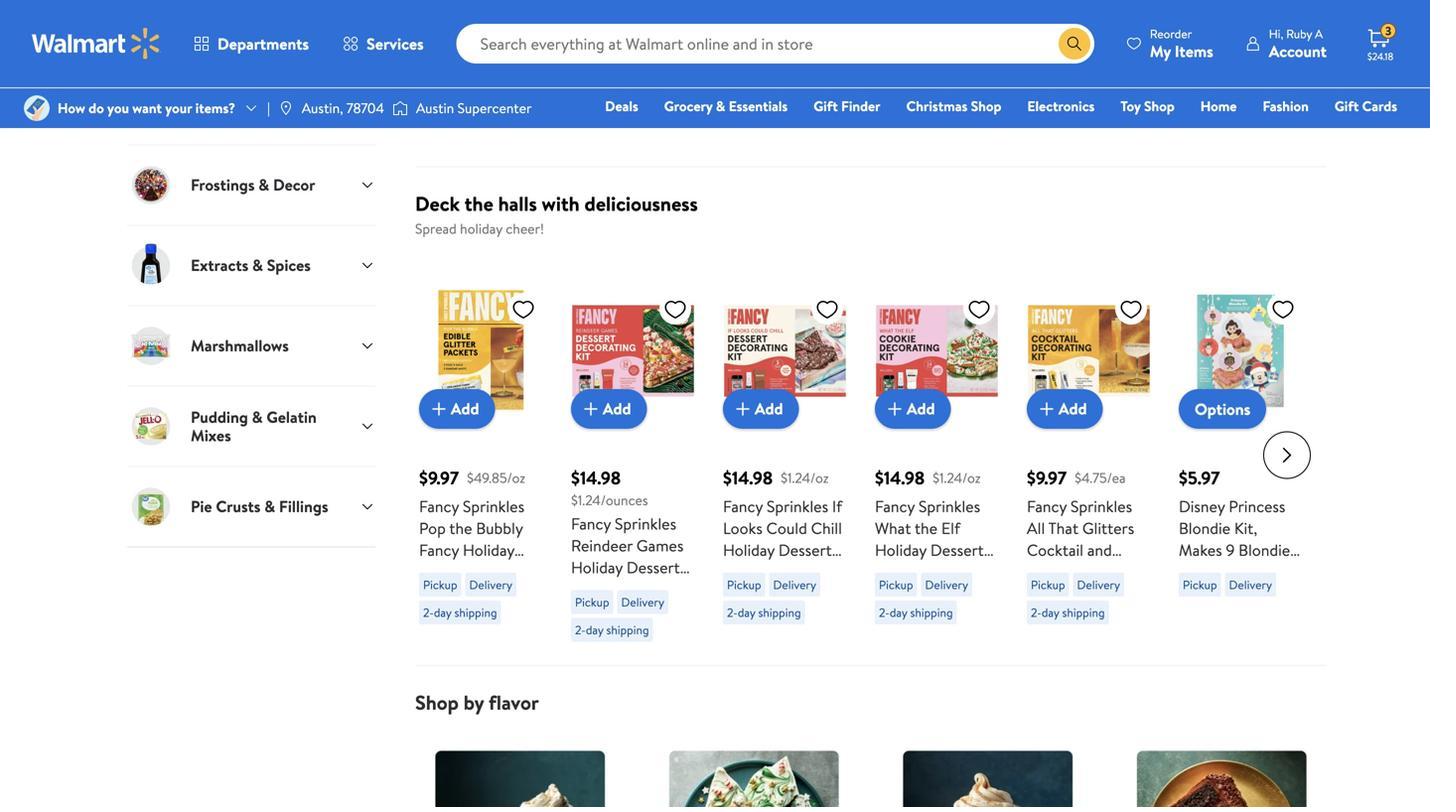 Task type: locate. For each thing, give the bounding box(es) containing it.
product group containing 84
[[1027, 0, 1152, 158]]

sprinkles inside the $14.98 $1.24/oz fancy sprinkles if looks could chill holiday dessert decorating kit, 12.1 oz
[[767, 496, 829, 517]]

12.1 down looks
[[723, 583, 744, 605]]

mixes right bar
[[1240, 561, 1280, 583]]

fancy for fancy sprinkles what the elf holiday dessert decorating kit, 12.1 oz
[[875, 496, 915, 517]]

sprinkles inside the $9.97 $49.85/oz fancy sprinkles pop the bubbly fancy holiday drink edible glitter packets, 10 count
[[463, 496, 525, 517]]

2 horizontal spatial dessert
[[931, 539, 984, 561]]

0 horizontal spatial dessert
[[627, 557, 680, 579]]

product group containing 151
[[723, 0, 848, 182]]

decorating inside '$14.98 $1.24/ounces fancy sprinkles reindeer games holiday dessert decorating kit, 12.1 oz'
[[571, 579, 649, 600]]

next slide for product carousel list image
[[1264, 432, 1312, 479]]

$9.97 $4.75/ea fancy sprinkles all that glitters cocktail and mocktail holiday drink decorating kit, 2.1 oz
[[1027, 466, 1146, 627]]

3+ down items
[[1183, 79, 1197, 96]]

add button
[[419, 389, 495, 429], [571, 389, 647, 429], [723, 389, 799, 429], [875, 389, 951, 429], [1027, 389, 1103, 429]]

$1.24/oz up could
[[781, 469, 829, 488]]

fancy for fancy sprinkles pop the bubbly fancy holiday drink edible glitter packets, 10 count
[[419, 496, 459, 517]]

$14.98 up looks
[[723, 466, 773, 491]]

0 vertical spatial 3+ day shipping
[[575, 51, 655, 68]]

elf
[[942, 517, 961, 539]]

78704
[[347, 98, 384, 118]]

gift cards registry
[[1169, 96, 1398, 144]]

$9.97
[[419, 466, 459, 491], [1027, 466, 1067, 491]]

holiday up packets,
[[463, 539, 515, 561]]

fancy sprinkles pop the bubbly fancy holiday drink edible glitter packets, 10 count image
[[419, 289, 544, 413]]

2 horizontal spatial $14.98
[[875, 466, 925, 491]]

& left 'gelatin'
[[252, 406, 263, 428]]

packets,
[[468, 583, 525, 605]]

$14.98 inside $14.98 $1.24/oz fancy sprinkles what the elf holiday dessert decorating kit, 12.1 oz
[[875, 466, 925, 491]]

drink
[[419, 561, 457, 583], [1027, 583, 1065, 605]]

dessert right what
[[931, 539, 984, 561]]

add to favorites list, fancy sprinkles reindeer games holiday dessert decorating kit, 12.1 oz image
[[664, 297, 688, 322]]

1 horizontal spatial $14.98
[[723, 466, 773, 491]]

options
[[1195, 398, 1251, 420]]

2 horizontal spatial shop
[[1145, 96, 1175, 116]]

2-
[[727, 69, 738, 86], [879, 79, 890, 96], [423, 97, 434, 114], [423, 604, 434, 621], [727, 604, 738, 621], [879, 604, 890, 621], [1031, 604, 1042, 621], [575, 622, 586, 639]]

$14.98 inside the $14.98 $1.24/oz fancy sprinkles if looks could chill holiday dessert decorating kit, 12.1 oz
[[723, 466, 773, 491]]

$9.97 inside the $9.97 $49.85/oz fancy sprinkles pop the bubbly fancy holiday drink edible glitter packets, 10 count
[[419, 466, 459, 491]]

finder
[[842, 96, 881, 116]]

1 horizontal spatial drink
[[1027, 583, 1065, 605]]

$9.97 for fancy sprinkles all that glitters cocktail and mocktail holiday drink decorating kit, 2.1 oz
[[1027, 466, 1067, 491]]

add to cart image
[[427, 397, 451, 421]]

day
[[592, 51, 609, 68], [738, 69, 756, 86], [890, 79, 908, 96], [1040, 79, 1058, 96], [1200, 79, 1218, 96], [434, 97, 452, 114], [434, 604, 452, 621], [738, 604, 756, 621], [890, 604, 908, 621], [1042, 604, 1060, 621], [586, 622, 604, 639]]

0 vertical spatial 3+
[[575, 51, 589, 68]]

fancy sprinkles all that glitters cocktail and mocktail holiday drink decorating kit, 2.1 oz image
[[1027, 289, 1152, 413]]

the
[[465, 190, 494, 217], [450, 517, 472, 539], [915, 517, 938, 539]]

0 horizontal spatial blondie
[[1179, 517, 1231, 539]]

add to cart image
[[579, 397, 603, 421], [731, 397, 755, 421], [883, 397, 907, 421], [1035, 397, 1059, 421]]

0 horizontal spatial shop
[[415, 689, 459, 717]]

kit, inside the $14.98 $1.24/oz fancy sprinkles if looks could chill holiday dessert decorating kit, 12.1 oz
[[804, 561, 828, 583]]

dessert down $1.24/ounces
[[627, 557, 680, 579]]

drink inside "$9.97 $4.75/ea fancy sprinkles all that glitters cocktail and mocktail holiday drink decorating kit, 2.1 oz"
[[1027, 583, 1065, 605]]

electronics link
[[1019, 95, 1104, 117]]

1 gift from the left
[[814, 96, 838, 116]]

decorating down the reindeer
[[571, 579, 649, 600]]

pie crusts & fillings
[[191, 496, 328, 518]]

& left decor in the top left of the page
[[259, 174, 269, 196]]

day up deals link
[[592, 51, 609, 68]]

add button for fancy sprinkles pop the bubbly fancy holiday drink edible glitter packets, 10 count
[[419, 389, 495, 429]]

halls
[[498, 190, 537, 217]]

1 horizontal spatial $1.24/oz
[[933, 469, 981, 488]]

1-
[[1031, 79, 1040, 96]]

day up essentials on the top right
[[738, 69, 756, 86]]

services
[[367, 33, 424, 55]]

12.1 inside the $14.98 $1.24/oz fancy sprinkles if looks could chill holiday dessert decorating kit, 12.1 oz
[[723, 583, 744, 605]]

2 $14.98 from the left
[[723, 466, 773, 491]]

day down looks
[[738, 604, 756, 621]]

1 vertical spatial mixes
[[1240, 561, 1280, 583]]

the inside the $9.97 $49.85/oz fancy sprinkles pop the bubbly fancy holiday drink edible glitter packets, 10 count
[[450, 517, 472, 539]]

2 $1.24/oz from the left
[[933, 469, 981, 488]]

fancy left bubbly
[[419, 496, 459, 517]]

how
[[58, 98, 85, 118]]

day left supercenter
[[434, 97, 452, 114]]

dessert
[[779, 539, 832, 561], [931, 539, 984, 561], [627, 557, 680, 579]]

$24.18
[[1368, 50, 1394, 63]]

sprinkles down "$4.75/ea" on the right bottom of the page
[[1071, 496, 1133, 517]]

add to cart image for fancy sprinkles what the elf holiday dessert decorating kit, 12.1 oz
[[883, 397, 907, 421]]

kit, inside '$14.98 $1.24/ounces fancy sprinkles reindeer games holiday dessert decorating kit, 12.1 oz'
[[652, 579, 676, 600]]

2-day shipping down edible
[[423, 604, 497, 621]]

the left 'elf'
[[915, 517, 938, 539]]

1 vertical spatial 3+
[[1183, 79, 1197, 96]]

gift for finder
[[814, 96, 838, 116]]

kit, inside $14.98 $1.24/oz fancy sprinkles what the elf holiday dessert decorating kit, 12.1 oz
[[957, 561, 980, 583]]

decorating inside $14.98 $1.24/oz fancy sprinkles what the elf holiday dessert decorating kit, 12.1 oz
[[875, 561, 953, 583]]

grocery
[[664, 96, 713, 116]]

1 add from the left
[[451, 398, 480, 420]]

list
[[403, 715, 1339, 808]]

1 horizontal spatial gift
[[1335, 96, 1360, 116]]

$14.98
[[571, 466, 621, 491], [723, 466, 773, 491], [875, 466, 925, 491]]

add to cart image for fancy sprinkles if looks could chill holiday dessert decorating kit, 12.1 oz
[[731, 397, 755, 421]]

12.1 down what
[[875, 583, 896, 605]]

$1.24/oz inside $14.98 $1.24/oz fancy sprinkles what the elf holiday dessert decorating kit, 12.1 oz
[[933, 469, 981, 488]]

12.1
[[723, 583, 744, 605], [875, 583, 896, 605], [571, 600, 592, 622]]

count
[[438, 605, 481, 627]]

$1.24/oz for fancy sprinkles if looks could chill holiday dessert decorating kit, 12.1 oz
[[781, 469, 829, 488]]

disney princess blondie kit, makes 9 blondie bars bar mixes image
[[1179, 289, 1304, 413]]

& right grocery
[[716, 96, 726, 116]]

pickup up 2.1
[[1031, 577, 1066, 593]]

sprinkles down $49.85/oz
[[463, 496, 525, 517]]

fancy inside '$14.98 $1.24/ounces fancy sprinkles reindeer games holiday dessert decorating kit, 12.1 oz'
[[571, 513, 611, 535]]

sprinkles inside "$9.97 $4.75/ea fancy sprinkles all that glitters cocktail and mocktail holiday drink decorating kit, 2.1 oz"
[[1071, 496, 1133, 517]]

austin,
[[302, 98, 343, 118]]

5 add from the left
[[1059, 398, 1088, 420]]

0 horizontal spatial $9.97
[[419, 466, 459, 491]]

fancy inside the $14.98 $1.24/oz fancy sprinkles if looks could chill holiday dessert decorating kit, 12.1 oz
[[723, 496, 763, 517]]

$9.97 up pop
[[419, 466, 459, 491]]

holiday down glitters
[[1090, 561, 1142, 583]]

pickup up '10'
[[423, 577, 458, 593]]

debit
[[1279, 124, 1313, 144]]

add for fancy sprinkles all that glitters cocktail and mocktail holiday drink decorating kit, 2.1 oz
[[1059, 398, 1088, 420]]

kit, up bar
[[1235, 517, 1258, 539]]

0 horizontal spatial  image
[[278, 100, 294, 116]]

product group containing 149
[[1179, 0, 1304, 158]]

add to cart image for fancy sprinkles all that glitters cocktail and mocktail holiday drink decorating kit, 2.1 oz
[[1035, 397, 1059, 421]]

pickup down what
[[879, 577, 914, 593]]

departments
[[218, 33, 309, 55]]

$14.98 inside '$14.98 $1.24/ounces fancy sprinkles reindeer games holiday dessert decorating kit, 12.1 oz'
[[571, 466, 621, 491]]

fancy up the glitter
[[419, 539, 459, 561]]

1 horizontal spatial 12.1
[[723, 583, 744, 605]]

fancy up cocktail
[[1027, 496, 1067, 517]]

product group
[[419, 0, 544, 158], [571, 0, 696, 158], [723, 0, 848, 182], [875, 0, 1000, 158], [1027, 0, 1152, 158], [1179, 0, 1304, 158], [419, 249, 544, 658], [571, 249, 696, 658], [723, 249, 848, 658], [875, 249, 1000, 658], [1027, 249, 1152, 658], [1179, 249, 1304, 658]]

fashion link
[[1254, 95, 1318, 117]]

kit, inside $5.97 disney princess blondie kit, makes 9 blondie bars bar mixes
[[1235, 517, 1258, 539]]

shipping down could
[[759, 604, 801, 621]]

oz inside "$9.97 $4.75/ea fancy sprinkles all that glitters cocktail and mocktail holiday drink decorating kit, 2.1 oz"
[[1074, 605, 1089, 627]]

1 horizontal spatial $9.97
[[1027, 466, 1067, 491]]

if
[[833, 496, 843, 517]]

spices
[[267, 254, 311, 276]]

3 add button from the left
[[723, 389, 799, 429]]

2-day shipping down looks
[[727, 604, 801, 621]]

fancy down $1.24/ounces
[[571, 513, 611, 535]]

decorating down and
[[1069, 583, 1146, 605]]

2 add button from the left
[[571, 389, 647, 429]]

holiday inside the $9.97 $49.85/oz fancy sprinkles pop the bubbly fancy holiday drink edible glitter packets, 10 count
[[463, 539, 515, 561]]

2-day shipping up essentials on the top right
[[727, 69, 801, 86]]

walmart image
[[32, 28, 161, 60]]

kit,
[[1235, 517, 1258, 539], [804, 561, 828, 583], [957, 561, 980, 583], [652, 579, 676, 600], [1027, 605, 1050, 627]]

pie
[[191, 496, 212, 518]]

1 $14.98 from the left
[[571, 466, 621, 491]]

3 add from the left
[[755, 398, 784, 420]]

that
[[1049, 517, 1079, 539]]

$14.98 $1.24/ounces fancy sprinkles reindeer games holiday dessert decorating kit, 12.1 oz
[[571, 466, 684, 622]]

shipping down 'elf'
[[911, 604, 953, 621]]

1 $9.97 from the left
[[419, 466, 459, 491]]

crusts
[[216, 496, 261, 518]]

$49.85/oz
[[467, 469, 526, 488]]

add to favorites list, fancy sprinkles all that glitters cocktail and mocktail holiday drink decorating kit, 2.1 oz image
[[1120, 297, 1144, 322]]

sprinkles inside $14.98 $1.24/oz fancy sprinkles what the elf holiday dessert decorating kit, 12.1 oz
[[919, 496, 981, 517]]

Walmart Site-Wide search field
[[457, 24, 1095, 64]]

$14.98 up what
[[875, 466, 925, 491]]

shipping up christmas
[[911, 79, 953, 96]]

1 $1.24/oz from the left
[[781, 469, 829, 488]]

dessert inside the $14.98 $1.24/oz fancy sprinkles if looks could chill holiday dessert decorating kit, 12.1 oz
[[779, 539, 832, 561]]

cards
[[1363, 96, 1398, 116]]

kit, down games
[[652, 579, 676, 600]]

2 gift from the left
[[1335, 96, 1360, 116]]

2- up the finder
[[879, 79, 890, 96]]

$9.97 inside "$9.97 $4.75/ea fancy sprinkles all that glitters cocktail and mocktail holiday drink decorating kit, 2.1 oz"
[[1027, 466, 1067, 491]]

items
[[1175, 40, 1214, 62]]

shop left by
[[415, 689, 459, 717]]

shipping up the home
[[1220, 79, 1263, 96]]

0 vertical spatial mixes
[[191, 425, 231, 446]]

1 vertical spatial 3+ day shipping
[[1183, 79, 1263, 96]]

holiday left games
[[571, 557, 623, 579]]

2 horizontal spatial 12.1
[[875, 583, 896, 605]]

decorating down what
[[875, 561, 953, 583]]

 image
[[24, 95, 50, 121]]

0 horizontal spatial mixes
[[191, 425, 231, 446]]

shipping down mocktail
[[1063, 604, 1105, 621]]

gift for cards
[[1335, 96, 1360, 116]]

2 $9.97 from the left
[[1027, 466, 1067, 491]]

the inside $14.98 $1.24/oz fancy sprinkles what the elf holiday dessert decorating kit, 12.1 oz
[[915, 517, 938, 539]]

$9.97 $49.85/oz fancy sprinkles pop the bubbly fancy holiday drink edible glitter packets, 10 count
[[419, 466, 526, 627]]

$1.24/oz inside the $14.98 $1.24/oz fancy sprinkles if looks could chill holiday dessert decorating kit, 12.1 oz
[[781, 469, 829, 488]]

gift finder
[[814, 96, 881, 116]]

options link
[[1179, 389, 1267, 429]]

sprinkles left if
[[767, 496, 829, 517]]

add to favorites list, disney princess blondie kit, makes 9 blondie bars bar mixes image
[[1272, 297, 1296, 322]]

& for extracts
[[252, 254, 263, 276]]

supercenter
[[458, 98, 532, 118]]

drink down cocktail
[[1027, 583, 1065, 605]]

oz down looks
[[748, 583, 764, 605]]

extracts & spices button
[[127, 225, 376, 305]]

the for $14.98
[[915, 517, 938, 539]]

fancy inside $14.98 $1.24/oz fancy sprinkles what the elf holiday dessert decorating kit, 12.1 oz
[[875, 496, 915, 517]]

shipping down the reindeer
[[607, 622, 649, 639]]

fancy sprinkles if looks could chill holiday dessert decorating kit, 12.1 oz image
[[723, 289, 848, 413]]

chill
[[811, 517, 843, 539]]

sprinkles inside '$14.98 $1.24/ounces fancy sprinkles reindeer games holiday dessert decorating kit, 12.1 oz'
[[615, 513, 677, 535]]

sprinkles for holiday
[[615, 513, 677, 535]]

oz inside the $14.98 $1.24/oz fancy sprinkles if looks could chill holiday dessert decorating kit, 12.1 oz
[[748, 583, 764, 605]]

day up the home
[[1200, 79, 1218, 96]]

delivery up count
[[470, 577, 513, 593]]

pie crusts & fillings button
[[127, 466, 376, 547]]

fancy inside "$9.97 $4.75/ea fancy sprinkles all that glitters cocktail and mocktail holiday drink decorating kit, 2.1 oz"
[[1027, 496, 1067, 517]]

princess
[[1229, 496, 1286, 517]]

delivery down 'elf'
[[926, 577, 969, 593]]

dessert right looks
[[779, 539, 832, 561]]

shop right toy
[[1145, 96, 1175, 116]]

fancy left could
[[723, 496, 763, 517]]

pudding & gelatin mixes button
[[127, 386, 376, 466]]

holiday left 'elf'
[[875, 539, 927, 561]]

1 add to cart image from the left
[[579, 397, 603, 421]]

marshmallows
[[191, 335, 289, 357]]

 image
[[392, 98, 408, 118], [278, 100, 294, 116]]

0 horizontal spatial gift
[[814, 96, 838, 116]]

kit, down 'elf'
[[957, 561, 980, 583]]

add button for fancy sprinkles if looks could chill holiday dessert decorating kit, 12.1 oz
[[723, 389, 799, 429]]

the right pop
[[450, 517, 472, 539]]

decorating down looks
[[723, 561, 801, 583]]

deck the halls with deliciousness spread holiday cheer!
[[415, 190, 698, 238]]

12.1 down the reindeer
[[571, 600, 592, 622]]

0 horizontal spatial 12.1
[[571, 600, 592, 622]]

3+ day shipping up the home
[[1183, 79, 1263, 96]]

gift inside gift cards registry
[[1335, 96, 1360, 116]]

do
[[89, 98, 104, 118]]

4 add from the left
[[907, 398, 936, 420]]

reindeer
[[571, 535, 633, 557]]

1 horizontal spatial shop
[[971, 96, 1002, 116]]

$9.97 up 'all'
[[1027, 466, 1067, 491]]

deals link
[[596, 95, 648, 117]]

1 horizontal spatial mixes
[[1240, 561, 1280, 583]]

oz down what
[[900, 583, 916, 605]]

& inside 'link'
[[716, 96, 726, 116]]

$1.24/oz
[[781, 469, 829, 488], [933, 469, 981, 488]]

shop
[[971, 96, 1002, 116], [1145, 96, 1175, 116], [415, 689, 459, 717]]

toy
[[1121, 96, 1141, 116]]

0 horizontal spatial $14.98
[[571, 466, 621, 491]]

drink inside the $9.97 $49.85/oz fancy sprinkles pop the bubbly fancy holiday drink edible glitter packets, 10 count
[[419, 561, 457, 583]]

extracts & spices
[[191, 254, 311, 276]]

$14.98 for fancy sprinkles reindeer games holiday dessert decorating kit, 12.1 oz
[[571, 466, 621, 491]]

$1.24/oz up 'elf'
[[933, 469, 981, 488]]

cheer!
[[506, 219, 544, 238]]

walmart+ link
[[1330, 123, 1407, 145]]

& for frostings
[[259, 174, 269, 196]]

& left spices
[[252, 254, 263, 276]]

reorder
[[1150, 25, 1193, 42]]

kit, down chill
[[804, 561, 828, 583]]

4 add to cart image from the left
[[1035, 397, 1059, 421]]

1 horizontal spatial  image
[[392, 98, 408, 118]]

holiday
[[463, 539, 515, 561], [723, 539, 775, 561], [875, 539, 927, 561], [571, 557, 623, 579], [1090, 561, 1142, 583]]

1 horizontal spatial blondie
[[1239, 539, 1291, 561]]

2 add to cart image from the left
[[731, 397, 755, 421]]

 image right |
[[278, 100, 294, 116]]

shop for toy shop
[[1145, 96, 1175, 116]]

5 add button from the left
[[1027, 389, 1103, 429]]

$14.98 up the reindeer
[[571, 466, 621, 491]]

blondie right "9"
[[1239, 539, 1291, 561]]

383
[[635, 19, 654, 36]]

departments button
[[177, 20, 326, 68]]

the up holiday
[[465, 190, 494, 217]]

one debit
[[1246, 124, 1313, 144]]

add button for fancy sprinkles what the elf holiday dessert decorating kit, 12.1 oz
[[875, 389, 951, 429]]

shipping up the electronics
[[1060, 79, 1103, 96]]

gift left cards
[[1335, 96, 1360, 116]]

product group containing 383
[[571, 0, 696, 158]]

$5.97 disney princess blondie kit, makes 9 blondie bars bar mixes
[[1179, 466, 1291, 583]]

extracts
[[191, 254, 249, 276]]

add for fancy sprinkles reindeer games holiday dessert decorating kit, 12.1 oz
[[603, 398, 632, 420]]

1 add button from the left
[[419, 389, 495, 429]]

add
[[451, 398, 480, 420], [603, 398, 632, 420], [755, 398, 784, 420], [907, 398, 936, 420], [1059, 398, 1088, 420]]

holiday inside '$14.98 $1.24/ounces fancy sprinkles reindeer games holiday dessert decorating kit, 12.1 oz'
[[571, 557, 623, 579]]

3 add to cart image from the left
[[883, 397, 907, 421]]

shipping down edible
[[455, 604, 497, 621]]

0 horizontal spatial $1.24/oz
[[781, 469, 829, 488]]

kit, left 2.1
[[1027, 605, 1050, 627]]

4 add button from the left
[[875, 389, 951, 429]]

3 $14.98 from the left
[[875, 466, 925, 491]]

&
[[716, 96, 726, 116], [259, 174, 269, 196], [252, 254, 263, 276], [252, 406, 263, 428], [265, 496, 275, 518]]

0 horizontal spatial drink
[[419, 561, 457, 583]]

0 horizontal spatial 3+ day shipping
[[575, 51, 655, 68]]

with
[[542, 190, 580, 217]]

holiday inside the $14.98 $1.24/oz fancy sprinkles if looks could chill holiday dessert decorating kit, 12.1 oz
[[723, 539, 775, 561]]

2 add from the left
[[603, 398, 632, 420]]

 image right 78704
[[392, 98, 408, 118]]

christmas shop link
[[898, 95, 1011, 117]]

fancy for fancy sprinkles all that glitters cocktail and mocktail holiday drink decorating kit, 2.1 oz
[[1027, 496, 1067, 517]]

1 horizontal spatial dessert
[[779, 539, 832, 561]]

sprinkles right what
[[919, 496, 981, 517]]

how do you want your items?
[[58, 98, 235, 118]]

looks
[[723, 517, 763, 539]]

deck
[[415, 190, 460, 217]]

& inside pudding & gelatin mixes
[[252, 406, 263, 428]]

holiday left chill
[[723, 539, 775, 561]]



Task type: describe. For each thing, give the bounding box(es) containing it.
deliciousness
[[585, 190, 698, 217]]

pickup down the reorder
[[1183, 51, 1218, 68]]

$1.24/oz for fancy sprinkles what the elf holiday dessert decorating kit, 12.1 oz
[[933, 469, 981, 488]]

cocktail
[[1027, 539, 1084, 561]]

reorder my items
[[1150, 25, 1214, 62]]

delivery up supercenter
[[470, 69, 513, 86]]

mocktail
[[1027, 561, 1086, 583]]

add for fancy sprinkles what the elf holiday dessert decorating kit, 12.1 oz
[[907, 398, 936, 420]]

home link
[[1192, 95, 1246, 117]]

fancy for fancy sprinkles reindeer games holiday dessert decorating kit, 12.1 oz
[[571, 513, 611, 535]]

1 horizontal spatial 3+
[[1183, 79, 1197, 96]]

84
[[1091, 19, 1105, 36]]

want
[[132, 98, 162, 118]]

2- down what
[[879, 604, 890, 621]]

 image for austin, 78704
[[278, 100, 294, 116]]

2-day shipping up christmas
[[879, 79, 953, 96]]

grocery & essentials link
[[656, 95, 797, 117]]

deals
[[605, 96, 639, 116]]

2.1
[[1054, 605, 1070, 627]]

dessert inside '$14.98 $1.24/ounces fancy sprinkles reindeer games holiday dessert decorating kit, 12.1 oz'
[[627, 557, 680, 579]]

toy shop
[[1121, 96, 1175, 116]]

2- left count
[[423, 604, 434, 621]]

bar
[[1213, 561, 1236, 583]]

pudding
[[191, 406, 248, 428]]

shipping down the 'walmart site-wide' search field
[[759, 69, 801, 86]]

2- up grocery & essentials
[[727, 69, 738, 86]]

2-day shipping down 917 on the left of page
[[423, 97, 497, 114]]

2- down looks
[[727, 604, 738, 621]]

shipping right austin
[[455, 97, 497, 114]]

day down mocktail
[[1042, 604, 1060, 621]]

holiday
[[460, 219, 503, 238]]

delivery down games
[[622, 594, 665, 611]]

1 horizontal spatial 3+ day shipping
[[1183, 79, 1263, 96]]

kit, inside "$9.97 $4.75/ea fancy sprinkles all that glitters cocktail and mocktail holiday drink decorating kit, 2.1 oz"
[[1027, 605, 1050, 627]]

shop by flavor
[[415, 689, 539, 717]]

your
[[165, 98, 192, 118]]

oz inside '$14.98 $1.24/ounces fancy sprinkles reindeer games holiday dessert decorating kit, 12.1 oz'
[[596, 600, 612, 622]]

the inside deck the halls with deliciousness spread holiday cheer!
[[465, 190, 494, 217]]

$14.98 $1.24/oz fancy sprinkles if looks could chill holiday dessert decorating kit, 12.1 oz
[[723, 466, 843, 605]]

delivery down the 84
[[1078, 51, 1121, 68]]

$9.97 for fancy sprinkles pop the bubbly fancy holiday drink edible glitter packets, 10 count
[[419, 466, 459, 491]]

delivery down could
[[774, 577, 817, 593]]

pudding & gelatin mixes
[[191, 406, 317, 446]]

product group containing $5.97
[[1179, 249, 1304, 658]]

$1.24/ounces
[[571, 491, 648, 510]]

spread
[[415, 219, 457, 238]]

|
[[267, 98, 270, 118]]

add button for fancy sprinkles reindeer games holiday dessert decorating kit, 12.1 oz
[[571, 389, 647, 429]]

decorating inside "$9.97 $4.75/ea fancy sprinkles all that glitters cocktail and mocktail holiday drink decorating kit, 2.1 oz"
[[1069, 583, 1146, 605]]

 image for austin supercenter
[[392, 98, 408, 118]]

sprinkles for elf
[[919, 496, 981, 517]]

day up the electronics
[[1040, 79, 1058, 96]]

day down what
[[890, 604, 908, 621]]

add to favorites list, fancy sprinkles pop the bubbly fancy holiday drink edible glitter packets, 10 count image
[[512, 297, 536, 322]]

hi,
[[1270, 25, 1284, 42]]

pickup up 1-
[[1031, 51, 1066, 68]]

2-day shipping down mocktail
[[1031, 604, 1105, 621]]

flavor
[[489, 689, 539, 717]]

2-day shipping down the reindeer
[[575, 622, 649, 639]]

151
[[787, 37, 801, 53]]

pickup down the reindeer
[[575, 594, 610, 611]]

& right crusts
[[265, 496, 275, 518]]

holiday inside "$9.97 $4.75/ea fancy sprinkles all that glitters cocktail and mocktail holiday drink decorating kit, 2.1 oz"
[[1090, 561, 1142, 583]]

pickup down looks
[[727, 577, 762, 593]]

9
[[1227, 539, 1235, 561]]

$14.98 $1.24/oz fancy sprinkles what the elf holiday dessert decorating kit, 12.1 oz
[[875, 466, 984, 605]]

fancy for fancy sprinkles if looks could chill holiday dessert decorating kit, 12.1 oz
[[723, 496, 763, 517]]

home
[[1201, 96, 1238, 116]]

10
[[419, 605, 434, 627]]

917
[[483, 37, 499, 53]]

oz inside $14.98 $1.24/oz fancy sprinkles what the elf holiday dessert decorating kit, 12.1 oz
[[900, 583, 916, 605]]

frostings & decor
[[191, 174, 315, 196]]

add to favorites list, fancy sprinkles what the elf holiday dessert decorating kit, 12.1 oz image
[[968, 297, 992, 322]]

$14.98 for fancy sprinkles if looks could chill holiday dessert decorating kit, 12.1 oz
[[723, 466, 773, 491]]

and
[[1088, 539, 1113, 561]]

product group containing 917
[[419, 0, 544, 158]]

12.1 inside '$14.98 $1.24/ounces fancy sprinkles reindeer games holiday dessert decorating kit, 12.1 oz'
[[571, 600, 592, 622]]

account
[[1270, 40, 1327, 62]]

pickup down makes on the right of the page
[[1183, 577, 1218, 593]]

the for $9.97
[[450, 517, 472, 539]]

shop for christmas shop
[[971, 96, 1002, 116]]

austin
[[416, 98, 454, 118]]

pickup up austin
[[423, 69, 458, 86]]

fancy sprinkles what the elf holiday dessert decorating kit, 12.1 oz image
[[875, 289, 1000, 413]]

delivery down 1079
[[926, 51, 969, 68]]

electronics
[[1028, 96, 1095, 116]]

add to cart image for fancy sprinkles reindeer games holiday dessert decorating kit, 12.1 oz
[[579, 397, 603, 421]]

frostings
[[191, 174, 255, 196]]

games
[[637, 535, 684, 557]]

disney
[[1179, 496, 1226, 517]]

search icon image
[[1067, 36, 1083, 52]]

2-day shipping down what
[[879, 604, 953, 621]]

$14.98 for fancy sprinkles what the elf holiday dessert decorating kit, 12.1 oz
[[875, 466, 925, 491]]

frostings & decor button
[[127, 144, 376, 225]]

0 horizontal spatial 3+
[[575, 51, 589, 68]]

pop
[[419, 517, 446, 539]]

day up christmas
[[890, 79, 908, 96]]

hi, ruby a account
[[1270, 25, 1327, 62]]

one debit link
[[1237, 123, 1322, 145]]

3
[[1386, 23, 1392, 39]]

registry link
[[1160, 123, 1229, 145]]

pickup up the finder
[[879, 51, 914, 68]]

delivery down and
[[1078, 577, 1121, 593]]

product group containing 1079
[[875, 0, 1000, 158]]

fancy sprinkles reindeer games holiday dessert decorating kit, 12.1 oz image
[[571, 289, 696, 413]]

bubbly
[[476, 517, 523, 539]]

day left packets,
[[434, 604, 452, 621]]

a
[[1316, 25, 1324, 42]]

gelatin
[[267, 406, 317, 428]]

delivery down 149
[[1230, 51, 1273, 68]]

grocery & essentials
[[664, 96, 788, 116]]

holiday inside $14.98 $1.24/oz fancy sprinkles what the elf holiday dessert decorating kit, 12.1 oz
[[875, 539, 927, 561]]

delivery down "9"
[[1230, 577, 1273, 593]]

2- right 78704
[[423, 97, 434, 114]]

glitters
[[1083, 517, 1135, 539]]

& for pudding
[[252, 406, 263, 428]]

& for grocery
[[716, 96, 726, 116]]

add for fancy sprinkles if looks could chill holiday dessert decorating kit, 12.1 oz
[[755, 398, 784, 420]]

one
[[1246, 124, 1276, 144]]

add for fancy sprinkles pop the bubbly fancy holiday drink edible glitter packets, 10 count
[[451, 398, 480, 420]]

dessert inside $14.98 $1.24/oz fancy sprinkles what the elf holiday dessert decorating kit, 12.1 oz
[[931, 539, 984, 561]]

gift cards link
[[1326, 95, 1407, 117]]

all
[[1027, 517, 1046, 539]]

2- left 2.1
[[1031, 604, 1042, 621]]

items?
[[195, 98, 235, 118]]

could
[[767, 517, 808, 539]]

sprinkles for could
[[767, 496, 829, 517]]

shipping down 383
[[612, 51, 655, 68]]

Search search field
[[457, 24, 1095, 64]]

glitter
[[419, 583, 465, 605]]

you
[[107, 98, 129, 118]]

walmart+
[[1339, 124, 1398, 144]]

add button for fancy sprinkles all that glitters cocktail and mocktail holiday drink decorating kit, 2.1 oz
[[1027, 389, 1103, 429]]

edible
[[461, 561, 503, 583]]

12.1 inside $14.98 $1.24/oz fancy sprinkles what the elf holiday dessert decorating kit, 12.1 oz
[[875, 583, 896, 605]]

2- down the reindeer
[[575, 622, 586, 639]]

$5.97
[[1179, 466, 1221, 491]]

sprinkles for glitters
[[1071, 496, 1133, 517]]

sprinkles for bubbly
[[463, 496, 525, 517]]

essentials
[[729, 96, 788, 116]]

decorating inside the $14.98 $1.24/oz fancy sprinkles if looks could chill holiday dessert decorating kit, 12.1 oz
[[723, 561, 801, 583]]

day down the reindeer
[[586, 622, 604, 639]]

marshmallows button
[[127, 305, 376, 386]]

add to favorites list, fancy sprinkles if looks could chill holiday dessert decorating kit, 12.1 oz image
[[816, 297, 840, 322]]

fillings
[[279, 496, 328, 518]]

mixes inside $5.97 disney princess blondie kit, makes 9 blondie bars bar mixes
[[1240, 561, 1280, 583]]

christmas
[[907, 96, 968, 116]]

mixes inside pudding & gelatin mixes
[[191, 425, 231, 446]]

$4.75/ea
[[1075, 469, 1126, 488]]



Task type: vqa. For each thing, say whether or not it's contained in the screenshot.


